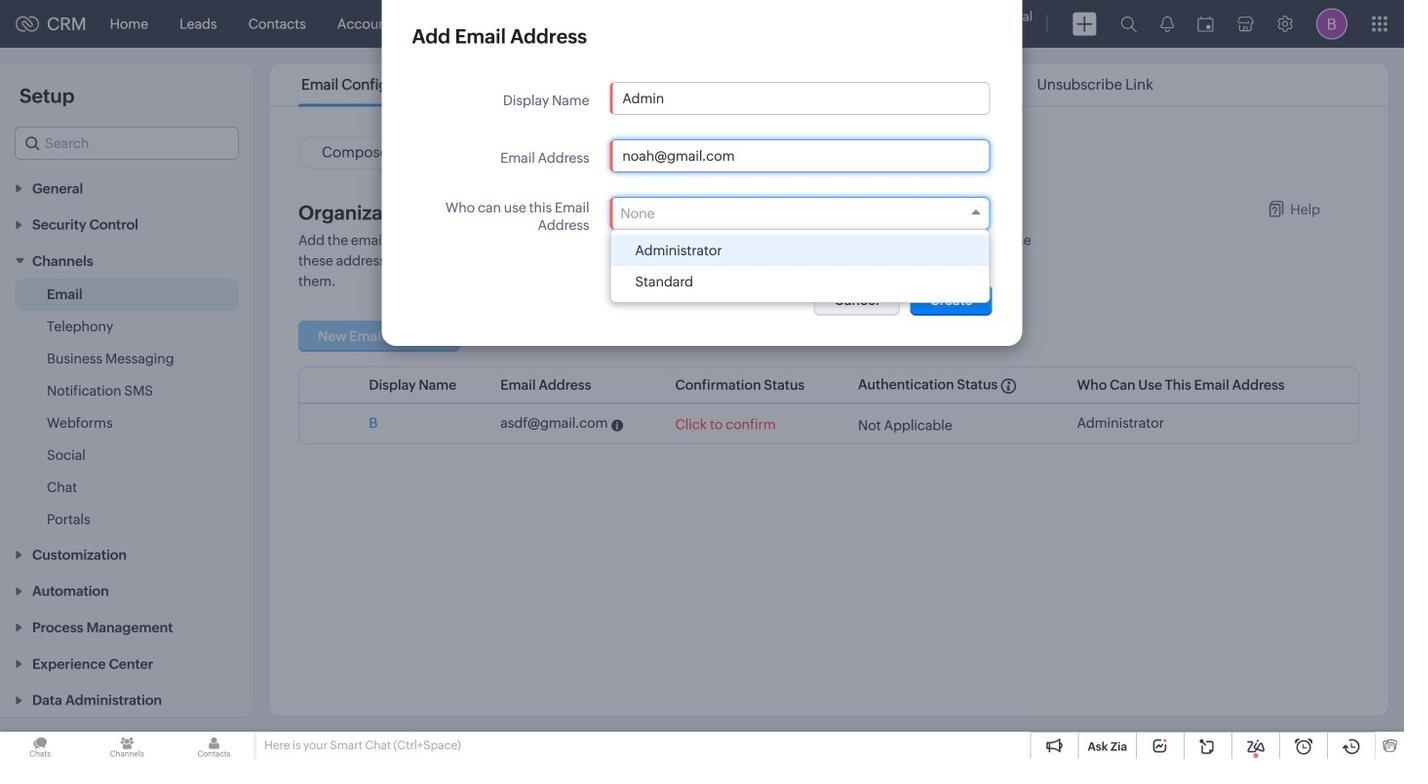Task type: locate. For each thing, give the bounding box(es) containing it.
contacts image
[[174, 733, 254, 760]]

None field
[[610, 197, 990, 230]]

profile element
[[1305, 0, 1360, 47]]

list box
[[611, 230, 989, 302]]

list
[[284, 63, 1172, 106]]

None text field
[[611, 140, 989, 172]]

None text field
[[611, 83, 989, 114]]

logo image
[[16, 16, 39, 32]]

region
[[0, 279, 254, 537]]



Task type: vqa. For each thing, say whether or not it's contained in the screenshot.
FIELD
yes



Task type: describe. For each thing, give the bounding box(es) containing it.
profile image
[[1317, 8, 1348, 40]]

channels image
[[87, 733, 167, 760]]

chats image
[[0, 733, 80, 760]]



